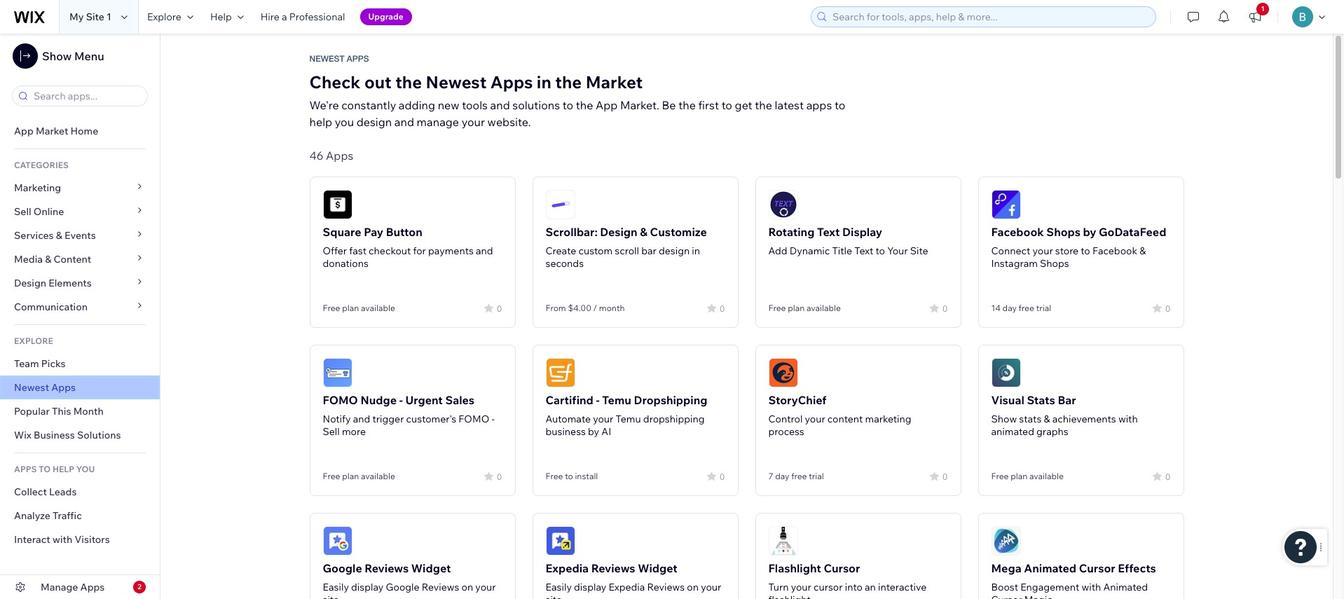 Task type: locate. For each thing, give the bounding box(es) containing it.
1 horizontal spatial design
[[600, 225, 638, 239]]

with inside mega animated cursor effects boost engagement with animated cursor magic
[[1082, 581, 1101, 594]]

to inside facebook shops by godatafeed connect your store to facebook & instagram shops
[[1081, 245, 1090, 257]]

newest apps link
[[0, 376, 160, 400]]

1 vertical spatial sell
[[323, 425, 340, 438]]

1 vertical spatial market
[[36, 125, 68, 137]]

first
[[698, 98, 719, 112]]

0 horizontal spatial widget
[[411, 561, 451, 575]]

interactive
[[878, 581, 927, 594]]

2 horizontal spatial newest
[[426, 71, 487, 93]]

1 horizontal spatial trial
[[1036, 303, 1051, 313]]

2 widget from the left
[[638, 561, 678, 575]]

sell left the online
[[14, 205, 31, 218]]

cursor inside flashlight cursor turn your cursor into an interactive flashlight
[[824, 561, 860, 575]]

your inside facebook shops by godatafeed connect your store to facebook & instagram shops
[[1033, 245, 1053, 257]]

plan for offer
[[342, 303, 359, 313]]

trial right 14
[[1036, 303, 1051, 313]]

stats
[[1019, 413, 1042, 425]]

1 horizontal spatial with
[[1082, 581, 1101, 594]]

1 inside 'button'
[[1261, 4, 1265, 13]]

0 vertical spatial shops
[[1047, 225, 1081, 239]]

1 horizontal spatial easily
[[546, 581, 572, 594]]

free plan available down more
[[323, 471, 395, 482]]

free right 14
[[1019, 303, 1035, 313]]

easily down "expedia reviews widget logo"
[[546, 581, 572, 594]]

1 vertical spatial google
[[386, 581, 420, 594]]

1 horizontal spatial expedia
[[609, 581, 645, 594]]

1 widget from the left
[[411, 561, 451, 575]]

1 horizontal spatial show
[[991, 413, 1017, 425]]

cartifind - temu dropshipping logo image
[[546, 358, 575, 388]]

to
[[563, 98, 573, 112], [722, 98, 732, 112], [835, 98, 845, 112], [876, 245, 885, 257], [1081, 245, 1090, 257], [565, 471, 573, 482]]

plan down donations
[[342, 303, 359, 313]]

0 vertical spatial newest
[[309, 54, 345, 64]]

0 vertical spatial show
[[42, 49, 72, 63]]

donations
[[323, 257, 369, 270]]

trial for control
[[809, 471, 824, 482]]

shops up store
[[1047, 225, 1081, 239]]

rotating text display logo image
[[769, 190, 798, 219]]

bar
[[641, 245, 657, 257]]

interact with visitors link
[[0, 528, 160, 552]]

1 horizontal spatial widget
[[638, 561, 678, 575]]

free right "7" on the right of the page
[[791, 471, 807, 482]]

in up solutions at the top of the page
[[537, 71, 552, 93]]

1 site from the left
[[323, 594, 339, 599]]

0 horizontal spatial trial
[[809, 471, 824, 482]]

market left the home
[[36, 125, 68, 137]]

& up bar on the left top
[[640, 225, 648, 239]]

0 vertical spatial day
[[1003, 303, 1017, 313]]

easily inside expedia reviews widget easily display expedia reviews on your site
[[546, 581, 572, 594]]

text down display
[[855, 245, 874, 257]]

1 vertical spatial in
[[692, 245, 700, 257]]

1 vertical spatial animated
[[1104, 581, 1148, 594]]

by left 'godatafeed'
[[1083, 225, 1097, 239]]

seconds
[[546, 257, 584, 270]]

easily down google reviews widget logo
[[323, 581, 349, 594]]

fomo up notify
[[323, 393, 358, 407]]

0 vertical spatial market
[[586, 71, 643, 93]]

to left get
[[722, 98, 732, 112]]

latest
[[775, 98, 804, 112]]

cursor left effects
[[1079, 561, 1116, 575]]

0 vertical spatial trial
[[1036, 303, 1051, 313]]

free for rotating
[[769, 303, 786, 313]]

1 horizontal spatial sell
[[323, 425, 340, 438]]

to right store
[[1081, 245, 1090, 257]]

reviews
[[365, 561, 409, 575], [591, 561, 635, 575], [422, 581, 459, 594], [647, 581, 685, 594]]

available down donations
[[361, 303, 395, 313]]

your inside google reviews widget easily display google reviews on your site
[[475, 581, 496, 594]]

0 horizontal spatial site
[[323, 594, 339, 599]]

scroll
[[615, 245, 639, 257]]

traffic
[[53, 510, 82, 522]]

visual stats bar logo image
[[991, 358, 1021, 388]]

design down customize
[[659, 245, 690, 257]]

temu up ai
[[602, 393, 631, 407]]

1 vertical spatial design
[[14, 277, 46, 289]]

newest up popular
[[14, 381, 49, 394]]

0 horizontal spatial with
[[53, 533, 72, 546]]

site down "expedia reviews widget logo"
[[546, 594, 562, 599]]

your inside expedia reviews widget easily display expedia reviews on your site
[[701, 581, 721, 594]]

0 vertical spatial animated
[[1024, 561, 1077, 575]]

more
[[342, 425, 366, 438]]

widget
[[411, 561, 451, 575], [638, 561, 678, 575]]

0 horizontal spatial expedia
[[546, 561, 589, 575]]

1 vertical spatial shops
[[1040, 257, 1069, 270]]

2 horizontal spatial -
[[596, 393, 600, 407]]

cursor down mega
[[991, 594, 1022, 599]]

- right the cartifind
[[596, 393, 600, 407]]

0 horizontal spatial cursor
[[824, 561, 860, 575]]

by inside facebook shops by godatafeed connect your store to facebook & instagram shops
[[1083, 225, 1097, 239]]

0 horizontal spatial facebook
[[991, 225, 1044, 239]]

1 on from the left
[[462, 581, 473, 594]]

a
[[282, 11, 287, 23]]

free plan available for urgent
[[323, 471, 395, 482]]

plan
[[342, 303, 359, 313], [788, 303, 805, 313], [342, 471, 359, 482], [1011, 471, 1028, 482]]

2 display from the left
[[574, 581, 607, 594]]

1
[[1261, 4, 1265, 13], [107, 11, 111, 23]]

events
[[65, 229, 96, 242]]

facebook down 'godatafeed'
[[1093, 245, 1138, 257]]

& down 'godatafeed'
[[1140, 245, 1146, 257]]

design
[[357, 115, 392, 129], [659, 245, 690, 257]]

1 horizontal spatial google
[[386, 581, 420, 594]]

design down media
[[14, 277, 46, 289]]

hire a professional link
[[252, 0, 354, 34]]

hire a professional
[[261, 11, 345, 23]]

0 horizontal spatial easily
[[323, 581, 349, 594]]

0 horizontal spatial app
[[14, 125, 34, 137]]

site down google reviews widget logo
[[323, 594, 339, 599]]

1 vertical spatial app
[[14, 125, 34, 137]]

1 horizontal spatial app
[[596, 98, 618, 112]]

0 horizontal spatial on
[[462, 581, 473, 594]]

by left ai
[[588, 425, 599, 438]]

0 horizontal spatial in
[[537, 71, 552, 93]]

apps up out on the left of the page
[[347, 54, 369, 64]]

to left the 'install'
[[565, 471, 573, 482]]

design
[[600, 225, 638, 239], [14, 277, 46, 289]]

0 vertical spatial fomo
[[323, 393, 358, 407]]

cartifind
[[546, 393, 594, 407]]

design up scroll
[[600, 225, 638, 239]]

0 vertical spatial app
[[596, 98, 618, 112]]

0 horizontal spatial newest
[[14, 381, 49, 394]]

site right your
[[910, 245, 928, 257]]

show down "visual"
[[991, 413, 1017, 425]]

your inside we're constantly adding new tools and solutions to the app market. be the first to get the latest apps to help you design and manage your website.
[[462, 115, 485, 129]]

2 vertical spatial with
[[1082, 581, 1101, 594]]

day right "7" on the right of the page
[[775, 471, 790, 482]]

month
[[599, 303, 625, 313]]

display down "expedia reviews widget logo"
[[574, 581, 607, 594]]

0 vertical spatial sell
[[14, 205, 31, 218]]

site inside expedia reviews widget easily display expedia reviews on your site
[[546, 594, 562, 599]]

marketing
[[14, 182, 61, 194]]

square
[[323, 225, 361, 239]]

to right apps
[[835, 98, 845, 112]]

temu right ai
[[616, 413, 641, 425]]

to left your
[[876, 245, 885, 257]]

and right payments
[[476, 245, 493, 257]]

marketing
[[865, 413, 912, 425]]

1 horizontal spatial free
[[1019, 303, 1035, 313]]

1 horizontal spatial day
[[1003, 303, 1017, 313]]

the up we're constantly adding new tools and solutions to the app market. be the first to get the latest apps to help you design and manage your website.
[[555, 71, 582, 93]]

professional
[[289, 11, 345, 23]]

widget inside expedia reviews widget easily display expedia reviews on your site
[[638, 561, 678, 575]]

0 for facebook shops by godatafeed
[[1165, 303, 1171, 314]]

available down the graphs
[[1030, 471, 1064, 482]]

be
[[662, 98, 676, 112]]

facebook
[[991, 225, 1044, 239], [1093, 245, 1138, 257]]

on inside expedia reviews widget easily display expedia reviews on your site
[[687, 581, 699, 594]]

free plan available for add
[[769, 303, 841, 313]]

newest apps down team picks
[[14, 381, 76, 394]]

0 for scrollbar: design & customize
[[720, 303, 725, 314]]

apps right manage
[[80, 581, 105, 594]]

& inside scrollbar: design & customize create custom scroll bar design in seconds
[[640, 225, 648, 239]]

1 vertical spatial day
[[775, 471, 790, 482]]

easily
[[323, 581, 349, 594], [546, 581, 572, 594]]

& right media
[[45, 253, 51, 266]]

cursor up the "into"
[[824, 561, 860, 575]]

new
[[438, 98, 460, 112]]

in inside scrollbar: design & customize create custom scroll bar design in seconds
[[692, 245, 700, 257]]

your
[[887, 245, 908, 257]]

2 on from the left
[[687, 581, 699, 594]]

app inside sidebar 'element'
[[14, 125, 34, 137]]

display for google
[[351, 581, 384, 594]]

with down traffic
[[53, 533, 72, 546]]

cursor
[[824, 561, 860, 575], [1079, 561, 1116, 575], [991, 594, 1022, 599]]

1 vertical spatial by
[[588, 425, 599, 438]]

free plan available down dynamic
[[769, 303, 841, 313]]

shops right instagram
[[1040, 257, 1069, 270]]

newest up check
[[309, 54, 345, 64]]

by inside cartifind - temu dropshipping automate your temu dropshipping business by ai
[[588, 425, 599, 438]]

on inside google reviews widget easily display google reviews on your site
[[462, 581, 473, 594]]

0 horizontal spatial design
[[14, 277, 46, 289]]

and inside fomo nudge - urgent sales notify and trigger customer's fomo - sell more
[[353, 413, 370, 425]]

0 horizontal spatial google
[[323, 561, 362, 575]]

free for control
[[791, 471, 807, 482]]

mega animated cursor effects logo image
[[991, 526, 1021, 556]]

display inside expedia reviews widget easily display expedia reviews on your site
[[574, 581, 607, 594]]

0 vertical spatial site
[[86, 11, 104, 23]]

free left the 'install'
[[546, 471, 563, 482]]

1 horizontal spatial display
[[574, 581, 607, 594]]

0 vertical spatial free
[[1019, 303, 1035, 313]]

1 horizontal spatial text
[[855, 245, 874, 257]]

site
[[86, 11, 104, 23], [910, 245, 928, 257]]

plan for show
[[1011, 471, 1028, 482]]

1 horizontal spatial -
[[492, 413, 495, 425]]

1 display from the left
[[351, 581, 384, 594]]

control
[[769, 413, 803, 425]]

1 vertical spatial with
[[53, 533, 72, 546]]

widget inside google reviews widget easily display google reviews on your site
[[411, 561, 451, 575]]

interact with visitors
[[14, 533, 110, 546]]

0 horizontal spatial market
[[36, 125, 68, 137]]

0 for cartifind - temu dropshipping
[[720, 471, 725, 482]]

explore
[[147, 11, 181, 23]]

1 vertical spatial trial
[[809, 471, 824, 482]]

2 vertical spatial newest
[[14, 381, 49, 394]]

the right get
[[755, 98, 772, 112]]

1 horizontal spatial 1
[[1261, 4, 1265, 13]]

1 vertical spatial design
[[659, 245, 690, 257]]

offer
[[323, 245, 347, 257]]

- right the nudge
[[399, 393, 403, 407]]

popular this month link
[[0, 400, 160, 423]]

easily inside google reviews widget easily display google reviews on your site
[[323, 581, 349, 594]]

month
[[73, 405, 104, 418]]

1 easily from the left
[[323, 581, 349, 594]]

0 vertical spatial facebook
[[991, 225, 1044, 239]]

& right the stats
[[1044, 413, 1050, 425]]

facebook up connect
[[991, 225, 1044, 239]]

your inside cartifind - temu dropshipping automate your temu dropshipping business by ai
[[593, 413, 614, 425]]

plan down animated
[[1011, 471, 1028, 482]]

visual stats bar show stats & achievements with animated graphs
[[991, 393, 1138, 438]]

leads
[[49, 486, 77, 498]]

2 horizontal spatial with
[[1119, 413, 1138, 425]]

help
[[309, 115, 332, 129]]

available for urgent
[[361, 471, 395, 482]]

fomo
[[323, 393, 358, 407], [459, 413, 489, 425]]

display down google reviews widget logo
[[351, 581, 384, 594]]

0 vertical spatial design
[[357, 115, 392, 129]]

trial right "7" on the right of the page
[[809, 471, 824, 482]]

1 horizontal spatial by
[[1083, 225, 1097, 239]]

0 horizontal spatial sell
[[14, 205, 31, 218]]

0 for storychief
[[943, 471, 948, 482]]

get
[[735, 98, 753, 112]]

store
[[1055, 245, 1079, 257]]

0 vertical spatial expedia
[[546, 561, 589, 575]]

with
[[1119, 413, 1138, 425], [53, 533, 72, 546], [1082, 581, 1101, 594]]

free for fomo
[[323, 471, 340, 482]]

0 vertical spatial temu
[[602, 393, 631, 407]]

flashlight
[[769, 561, 821, 575]]

plan down more
[[342, 471, 359, 482]]

design inside we're constantly adding new tools and solutions to the app market. be the first to get the latest apps to help you design and manage your website.
[[357, 115, 392, 129]]

flashlight
[[769, 594, 811, 599]]

1 vertical spatial free
[[791, 471, 807, 482]]

0 vertical spatial with
[[1119, 413, 1138, 425]]

2 site from the left
[[546, 594, 562, 599]]

engagement
[[1021, 581, 1080, 594]]

0 horizontal spatial site
[[86, 11, 104, 23]]

2 easily from the left
[[546, 581, 572, 594]]

the
[[395, 71, 422, 93], [555, 71, 582, 93], [576, 98, 593, 112], [679, 98, 696, 112], [755, 98, 772, 112]]

content
[[828, 413, 863, 425]]

animated down effects
[[1104, 581, 1148, 594]]

day right 14
[[1003, 303, 1017, 313]]

0 horizontal spatial text
[[817, 225, 840, 239]]

1 horizontal spatial market
[[586, 71, 643, 93]]

1 horizontal spatial newest
[[309, 54, 345, 64]]

turn
[[769, 581, 789, 594]]

- right customer's
[[492, 413, 495, 425]]

with right engagement
[[1082, 581, 1101, 594]]

online
[[34, 205, 64, 218]]

display inside google reviews widget easily display google reviews on your site
[[351, 581, 384, 594]]

0 horizontal spatial free
[[791, 471, 807, 482]]

0 horizontal spatial animated
[[1024, 561, 1077, 575]]

sell left more
[[323, 425, 340, 438]]

automate
[[546, 413, 591, 425]]

fomo down sales
[[459, 413, 489, 425]]

0 horizontal spatial day
[[775, 471, 790, 482]]

1 horizontal spatial site
[[546, 594, 562, 599]]

and up website.
[[490, 98, 510, 112]]

1 vertical spatial expedia
[[609, 581, 645, 594]]

free plan available for offer
[[323, 303, 395, 313]]

0 horizontal spatial show
[[42, 49, 72, 63]]

newest up new
[[426, 71, 487, 93]]

site right my
[[86, 11, 104, 23]]

free down notify
[[323, 471, 340, 482]]

app left market.
[[596, 98, 618, 112]]

available down more
[[361, 471, 395, 482]]

available down dynamic
[[807, 303, 841, 313]]

newest apps up check
[[309, 54, 369, 64]]

analyze
[[14, 510, 50, 522]]

1 vertical spatial newest apps
[[14, 381, 76, 394]]

to inside rotating text display add dynamic title text to your site
[[876, 245, 885, 257]]

and right notify
[[353, 413, 370, 425]]

animated up engagement
[[1024, 561, 1077, 575]]

categories
[[14, 160, 69, 170]]

checkout
[[369, 245, 411, 257]]

an
[[865, 581, 876, 594]]

1 horizontal spatial in
[[692, 245, 700, 257]]

dynamic
[[790, 245, 830, 257]]

square pay button offer fast checkout for payments and donations
[[323, 225, 493, 270]]

manage
[[41, 581, 78, 594]]

2 horizontal spatial cursor
[[1079, 561, 1116, 575]]

show inside visual stats bar show stats & achievements with animated graphs
[[991, 413, 1017, 425]]

app up categories
[[14, 125, 34, 137]]

widget for expedia reviews widget
[[638, 561, 678, 575]]

my
[[69, 11, 84, 23]]

visitors
[[75, 533, 110, 546]]

0 horizontal spatial design
[[357, 115, 392, 129]]

1 vertical spatial fomo
[[459, 413, 489, 425]]

scrollbar: design & customize logo image
[[546, 190, 575, 219]]

market.
[[620, 98, 660, 112]]

free plan available down animated
[[991, 471, 1064, 482]]

show left menu
[[42, 49, 72, 63]]

on for expedia reviews widget
[[687, 581, 699, 594]]

site inside google reviews widget easily display google reviews on your site
[[323, 594, 339, 599]]

free down the add
[[769, 303, 786, 313]]

plan down dynamic
[[788, 303, 805, 313]]

0 horizontal spatial newest apps
[[14, 381, 76, 394]]

design down constantly in the left top of the page
[[357, 115, 392, 129]]

1 horizontal spatial on
[[687, 581, 699, 594]]

effects
[[1118, 561, 1156, 575]]

customer's
[[406, 413, 456, 425]]

free for cartifind
[[546, 471, 563, 482]]

market up market.
[[586, 71, 643, 93]]

0 vertical spatial newest apps
[[309, 54, 369, 64]]

to right solutions at the top of the page
[[563, 98, 573, 112]]

the up adding
[[395, 71, 422, 93]]

with right achievements
[[1119, 413, 1138, 425]]

solutions
[[513, 98, 560, 112]]

free down donations
[[323, 303, 340, 313]]

text up title
[[817, 225, 840, 239]]

scrollbar: design & customize create custom scroll bar design in seconds
[[546, 225, 707, 270]]

0 horizontal spatial display
[[351, 581, 384, 594]]

in down customize
[[692, 245, 700, 257]]

free down animated
[[991, 471, 1009, 482]]

widget for google reviews widget
[[411, 561, 451, 575]]

free plan available down donations
[[323, 303, 395, 313]]

sell inside sidebar 'element'
[[14, 205, 31, 218]]

ai
[[602, 425, 611, 438]]

0 vertical spatial by
[[1083, 225, 1097, 239]]

1 vertical spatial show
[[991, 413, 1017, 425]]

1 horizontal spatial facebook
[[1093, 245, 1138, 257]]

1 horizontal spatial design
[[659, 245, 690, 257]]

newest
[[309, 54, 345, 64], [426, 71, 487, 93], [14, 381, 49, 394]]

custom
[[579, 245, 613, 257]]



Task type: vqa. For each thing, say whether or not it's contained in the screenshot.


Task type: describe. For each thing, give the bounding box(es) containing it.
1 button
[[1240, 0, 1271, 34]]

0 for rotating text display
[[943, 303, 948, 314]]

1 horizontal spatial newest apps
[[309, 54, 369, 64]]

available for add
[[807, 303, 841, 313]]

services & events
[[14, 229, 96, 242]]

nudge
[[361, 393, 397, 407]]

services
[[14, 229, 54, 242]]

0 vertical spatial in
[[537, 71, 552, 93]]

communication
[[14, 301, 90, 313]]

check out the newest apps in the market
[[309, 71, 643, 93]]

scrollbar:
[[546, 225, 598, 239]]

design inside scrollbar: design & customize create custom scroll bar design in seconds
[[600, 225, 638, 239]]

google reviews widget logo image
[[323, 526, 352, 556]]

collect
[[14, 486, 47, 498]]

we're constantly adding new tools and solutions to the app market. be the first to get the latest apps to help you design and manage your website.
[[309, 98, 845, 129]]

1 vertical spatial temu
[[616, 413, 641, 425]]

- inside cartifind - temu dropshipping automate your temu dropshipping business by ai
[[596, 393, 600, 407]]

trigger
[[373, 413, 404, 425]]

communication link
[[0, 295, 160, 319]]

apps to help you
[[14, 464, 95, 475]]

sidebar element
[[0, 34, 161, 599]]

sell inside fomo nudge - urgent sales notify and trigger customer's fomo - sell more
[[323, 425, 340, 438]]

your inside flashlight cursor turn your cursor into an interactive flashlight
[[791, 581, 812, 594]]

show menu button
[[13, 43, 104, 69]]

apps up 'this'
[[51, 381, 76, 394]]

1 horizontal spatial animated
[[1104, 581, 1148, 594]]

flashlight cursor logo image
[[769, 526, 798, 556]]

home
[[70, 125, 98, 137]]

fast
[[349, 245, 367, 257]]

show menu
[[42, 49, 104, 63]]

urgent
[[405, 393, 443, 407]]

1 horizontal spatial fomo
[[459, 413, 489, 425]]

help button
[[202, 0, 252, 34]]

available for show
[[1030, 471, 1064, 482]]

button
[[386, 225, 423, 239]]

process
[[769, 425, 804, 438]]

14
[[991, 303, 1001, 313]]

newest inside newest apps link
[[14, 381, 49, 394]]

notify
[[323, 413, 351, 425]]

site inside rotating text display add dynamic title text to your site
[[910, 245, 928, 257]]

apps up solutions at the top of the page
[[490, 71, 533, 93]]

square pay button logo image
[[323, 190, 352, 219]]

popular this month
[[14, 405, 104, 418]]

tools
[[462, 98, 488, 112]]

46 apps
[[309, 149, 353, 163]]

team picks link
[[0, 352, 160, 376]]

dropshipping
[[634, 393, 708, 407]]

constantly
[[342, 98, 396, 112]]

wix
[[14, 429, 31, 442]]

marketing link
[[0, 176, 160, 200]]

for
[[413, 245, 426, 257]]

popular
[[14, 405, 50, 418]]

with inside visual stats bar show stats & achievements with animated graphs
[[1119, 413, 1138, 425]]

design inside sidebar 'element'
[[14, 277, 46, 289]]

google reviews widget easily display google reviews on your site
[[323, 561, 496, 599]]

with inside sidebar 'element'
[[53, 533, 72, 546]]

0 vertical spatial google
[[323, 561, 362, 575]]

0 for fomo nudge - urgent sales
[[497, 471, 502, 482]]

& inside facebook shops by godatafeed connect your store to facebook & instagram shops
[[1140, 245, 1146, 257]]

explore
[[14, 336, 53, 346]]

business
[[546, 425, 586, 438]]

my site 1
[[69, 11, 111, 23]]

newest apps inside sidebar 'element'
[[14, 381, 76, 394]]

media & content link
[[0, 247, 160, 271]]

the right be
[[679, 98, 696, 112]]

adding
[[399, 98, 435, 112]]

easily for expedia reviews widget
[[546, 581, 572, 594]]

1 vertical spatial text
[[855, 245, 874, 257]]

upgrade
[[368, 11, 404, 22]]

and inside square pay button offer fast checkout for payments and donations
[[476, 245, 493, 257]]

wix business solutions
[[14, 429, 121, 442]]

day for shops
[[1003, 303, 1017, 313]]

market inside app market home link
[[36, 125, 68, 137]]

dropshipping
[[643, 413, 705, 425]]

cartifind - temu dropshipping automate your temu dropshipping business by ai
[[546, 393, 708, 438]]

stats
[[1027, 393, 1055, 407]]

you
[[335, 115, 354, 129]]

the right solutions at the top of the page
[[576, 98, 593, 112]]

to
[[39, 464, 51, 475]]

we're
[[309, 98, 339, 112]]

facebook shops by godatafeed logo image
[[991, 190, 1021, 219]]

display
[[842, 225, 883, 239]]

content
[[54, 253, 91, 266]]

free for shops
[[1019, 303, 1035, 313]]

interact
[[14, 533, 50, 546]]

on for google reviews widget
[[462, 581, 473, 594]]

day for control
[[775, 471, 790, 482]]

picks
[[41, 357, 66, 370]]

7 day free trial
[[769, 471, 824, 482]]

expedia reviews widget logo image
[[546, 526, 575, 556]]

0 vertical spatial text
[[817, 225, 840, 239]]

app market home
[[14, 125, 98, 137]]

design inside scrollbar: design & customize create custom scroll bar design in seconds
[[659, 245, 690, 257]]

title
[[832, 245, 852, 257]]

facebook shops by godatafeed connect your store to facebook & instagram shops
[[991, 225, 1167, 270]]

plan for add
[[788, 303, 805, 313]]

easily for google reviews widget
[[323, 581, 349, 594]]

graphs
[[1037, 425, 1069, 438]]

your inside storychief control your content marketing process
[[805, 413, 825, 425]]

from $4.00 / month
[[546, 303, 625, 313]]

storychief
[[769, 393, 827, 407]]

media
[[14, 253, 43, 266]]

storychief control your content marketing process
[[769, 393, 912, 438]]

app market home link
[[0, 119, 160, 143]]

you
[[76, 464, 95, 475]]

install
[[575, 471, 598, 482]]

0 horizontal spatial 1
[[107, 11, 111, 23]]

Search for tools, apps, help & more... field
[[828, 7, 1152, 27]]

this
[[52, 405, 71, 418]]

plan for urgent
[[342, 471, 359, 482]]

help
[[210, 11, 232, 23]]

free for square
[[323, 303, 340, 313]]

bar
[[1058, 393, 1076, 407]]

fomo nudge - urgent sales logo image
[[323, 358, 352, 388]]

46
[[309, 149, 323, 163]]

collect leads link
[[0, 480, 160, 504]]

0 horizontal spatial -
[[399, 393, 403, 407]]

apps
[[806, 98, 832, 112]]

7
[[769, 471, 773, 482]]

free plan available for show
[[991, 471, 1064, 482]]

cursor
[[814, 581, 843, 594]]

out
[[364, 71, 392, 93]]

available for offer
[[361, 303, 395, 313]]

upgrade button
[[360, 8, 412, 25]]

storychief logo image
[[769, 358, 798, 388]]

animated
[[991, 425, 1035, 438]]

hire
[[261, 11, 280, 23]]

0 horizontal spatial fomo
[[323, 393, 358, 407]]

menu
[[74, 49, 104, 63]]

wix business solutions link
[[0, 423, 160, 447]]

/
[[593, 303, 597, 313]]

site for google reviews widget
[[323, 594, 339, 599]]

visual
[[991, 393, 1025, 407]]

instagram
[[991, 257, 1038, 270]]

design elements
[[14, 277, 92, 289]]

and down adding
[[394, 115, 414, 129]]

0 for square pay button
[[497, 303, 502, 314]]

0 for visual stats bar
[[1165, 471, 1171, 482]]

site for expedia reviews widget
[[546, 594, 562, 599]]

show inside "button"
[[42, 49, 72, 63]]

trial for shops
[[1036, 303, 1051, 313]]

display for expedia
[[574, 581, 607, 594]]

free for visual
[[991, 471, 1009, 482]]

& inside visual stats bar show stats & achievements with animated graphs
[[1044, 413, 1050, 425]]

1 horizontal spatial cursor
[[991, 594, 1022, 599]]

Search apps... field
[[29, 86, 143, 106]]

payments
[[428, 245, 474, 257]]

apps right 46
[[326, 149, 353, 163]]

& left events
[[56, 229, 62, 242]]

app inside we're constantly adding new tools and solutions to the app market. be the first to get the latest apps to help you design and manage your website.
[[596, 98, 618, 112]]



